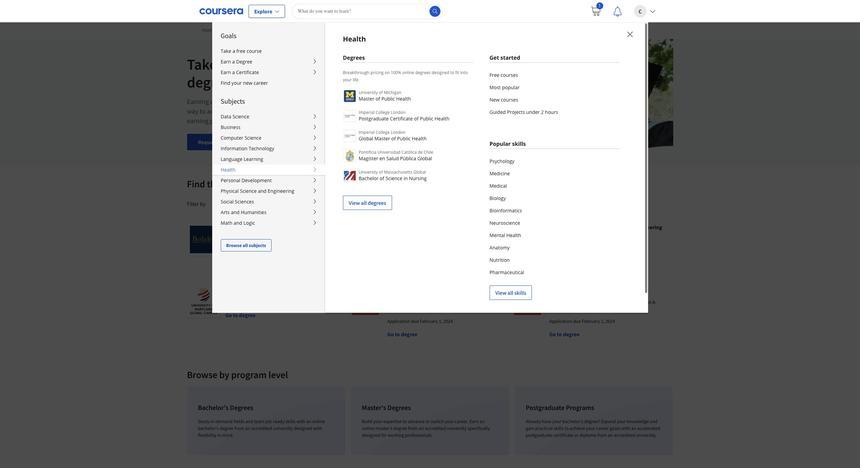 Task type: vqa. For each thing, say whether or not it's contained in the screenshot.
leftmost the
yes



Task type: locate. For each thing, give the bounding box(es) containing it.
science up business
[[232, 113, 249, 120]]

university down magíster
[[359, 169, 378, 175]]

degrees right 100% on the top left
[[415, 70, 431, 76]]

0 vertical spatial degrees
[[415, 70, 431, 76]]

degrees
[[343, 54, 365, 61], [230, 403, 253, 412], [387, 403, 411, 412]]

1 horizontal spatial study
[[273, 224, 287, 231]]

católica
[[402, 149, 417, 155]]

your up the find your new career link
[[283, 55, 312, 74]]

university of maryland global campus image
[[187, 285, 220, 318]]

university of illinois at urbana-champaign image
[[349, 285, 382, 318], [511, 285, 544, 318]]

2 world from the left
[[549, 306, 561, 312]]

your left new
[[232, 80, 242, 86]]

and up "accelerated" at the right bottom of the page
[[650, 419, 658, 425]]

a inside dropdown button
[[232, 58, 235, 65]]

university inside the university of michigan master of public health
[[359, 90, 378, 95]]

application due february 8, 2024
[[225, 237, 291, 243]]

information technology button
[[212, 143, 325, 154]]

your down the university of michigan logo
[[341, 107, 354, 115]]

your right build on the bottom left of page
[[373, 419, 382, 425]]

1 vertical spatial all
[[243, 242, 248, 249]]

and inside popup button
[[231, 209, 240, 216]]

1 horizontal spatial news
[[641, 299, 652, 305]]

study left in-
[[198, 419, 210, 425]]

2 imperial college london logo image from the top
[[344, 130, 356, 142]]

find inside explore menu element
[[221, 80, 230, 86]]

postgraduate down can
[[359, 115, 389, 122]]

1, for 1st the 'university of illinois at urbana-champaign' 'image' from the right
[[601, 318, 605, 324]]

of inside take charge of your career with an online degree
[[267, 55, 280, 74]]

view for view all skills
[[495, 289, 507, 296]]

0 vertical spatial by
[[200, 201, 206, 207]]

1 vertical spatial for
[[381, 432, 387, 438]]

1 vertical spatial imperial
[[359, 129, 375, 135]]

bachelor of science in cybersecurity technology
[[225, 286, 340, 293]]

8,
[[277, 237, 281, 243]]

a left the free
[[232, 48, 235, 54]]

0 vertical spatial learning
[[240, 27, 260, 33]]

browse
[[226, 242, 242, 249], [187, 369, 217, 381]]

0 horizontal spatial university
[[273, 425, 293, 432]]

by right filter
[[200, 201, 206, 207]]

1 vertical spatial view
[[495, 289, 507, 296]]

1 horizontal spatial master's
[[375, 425, 392, 432]]

1 horizontal spatial report,
[[562, 306, 577, 312]]

2 vertical spatial all
[[508, 289, 513, 296]]

1 1, from the left
[[439, 318, 442, 324]]

from right diploma
[[597, 432, 607, 438]]

2 imperial from the top
[[359, 129, 375, 135]]

science inside university of massachusetts global bachelor of science in nursing
[[386, 175, 402, 182]]

list containing bachelor's degrees
[[184, 384, 676, 458]]

0 horizontal spatial 1,
[[439, 318, 442, 324]]

0 vertical spatial imperial
[[359, 110, 375, 115]]

technology up language learning popup button
[[249, 145, 274, 152]]

1 vertical spatial bachelor's
[[562, 419, 583, 425]]

imperial college london logo image down the university of michigan logo
[[344, 110, 356, 122]]

1 horizontal spatial for
[[381, 432, 387, 438]]

1 vertical spatial bachelor
[[225, 286, 247, 293]]

medicine link
[[490, 168, 620, 180]]

university of california, berkeley image
[[187, 223, 220, 256]]

global right the pública
[[417, 155, 432, 162]]

0 horizontal spatial all
[[243, 242, 248, 249]]

list
[[490, 69, 620, 118], [184, 384, 676, 458]]

information technology
[[221, 145, 274, 152]]

learning for my learning
[[240, 27, 260, 33]]

1 vertical spatial certificate
[[390, 115, 413, 122]]

master's up data science popup button at the top left of the page
[[253, 97, 277, 106]]

science down personal development
[[240, 188, 257, 194]]

imperial up pontificia
[[359, 129, 375, 135]]

university down life.
[[359, 90, 378, 95]]

0 vertical spatial college
[[376, 110, 390, 115]]

degrees down university of massachusetts global bachelor of science in nursing
[[368, 199, 386, 206]]

0 vertical spatial designed
[[432, 70, 449, 76]]

a up the acquire
[[210, 97, 214, 106]]

2 u.s. from the left
[[621, 299, 629, 305]]

1 horizontal spatial view
[[495, 289, 507, 296]]

study up 8,
[[273, 224, 287, 231]]

1 u.s. from the left
[[459, 299, 467, 305]]

courses down the "popular"
[[501, 96, 518, 103]]

view down the university of massachusetts global logo
[[349, 199, 360, 206]]

science left cybersecurity
[[254, 286, 272, 293]]

0 horizontal spatial u.s.
[[459, 299, 467, 305]]

master of engineering in computer engineering link
[[511, 223, 666, 258]]

social
[[221, 198, 234, 205]]

charge
[[220, 55, 264, 74]]

designed
[[432, 70, 449, 76], [294, 425, 312, 432], [362, 432, 380, 438]]

filter
[[187, 201, 199, 207]]

college up universidad on the left of page
[[376, 129, 390, 135]]

&
[[490, 299, 493, 305], [653, 299, 655, 305]]

find down earn a certificate
[[221, 80, 230, 86]]

and right arts
[[231, 209, 240, 216]]

from inside 'already have your bachelor's degree? expand your knowledge and gain practical skills to achieve your career goals with an accelerated postgraduate certificate or diploma from an accredited university.'
[[597, 432, 607, 438]]

and left logic
[[234, 220, 242, 226]]

from up while
[[298, 97, 311, 106]]

with
[[359, 55, 388, 74], [296, 419, 305, 425], [313, 425, 322, 432], [621, 425, 630, 432]]

0 vertical spatial global
[[359, 135, 373, 142]]

0 vertical spatial find
[[221, 80, 230, 86]]

to
[[450, 70, 454, 76], [200, 107, 206, 115], [233, 250, 238, 257], [233, 312, 238, 319], [395, 331, 400, 338], [557, 331, 562, 338], [403, 419, 407, 425], [565, 425, 569, 432]]

degrees for master's degrees
[[387, 403, 411, 412]]

for left the you in the left top of the page
[[274, 178, 286, 190]]

all inside button
[[243, 242, 248, 249]]

1 horizontal spatial or
[[426, 419, 430, 425]]

1 horizontal spatial postgraduate
[[526, 403, 565, 412]]

1 horizontal spatial university
[[352, 97, 380, 106]]

certificate up new
[[236, 69, 259, 76]]

global for global master of public health
[[359, 135, 373, 142]]

0 horizontal spatial technology
[[249, 145, 274, 152]]

0 horizontal spatial degrees
[[368, 199, 386, 206]]

london down be
[[391, 110, 405, 115]]

0 vertical spatial courses
[[501, 72, 518, 78]]

courses inside "link"
[[501, 96, 518, 103]]

a down earn a degree at left
[[232, 69, 235, 76]]

1 horizontal spatial certificate
[[390, 115, 413, 122]]

take inside take charge of your career with an online degree
[[187, 55, 217, 74]]

0 horizontal spatial bachelor
[[225, 286, 247, 293]]

degrees inside list
[[368, 199, 386, 206]]

or
[[246, 97, 252, 106], [426, 419, 430, 425], [574, 432, 579, 438]]

university down ready
[[273, 425, 293, 432]]

2 horizontal spatial all
[[508, 289, 513, 296]]

degrees
[[415, 70, 431, 76], [368, 199, 386, 206]]

courses up the "popular"
[[501, 72, 518, 78]]

1 vertical spatial college
[[376, 129, 390, 135]]

postgraduate programs
[[526, 403, 594, 412]]

imperial college london logo image up pontificia universidad católica de chile logo
[[344, 130, 356, 142]]

0 vertical spatial or
[[246, 97, 252, 106]]

london
[[391, 110, 405, 115], [391, 129, 405, 135]]

bachelor's up flexibility
[[198, 425, 219, 432]]

1 horizontal spatial degrees
[[415, 70, 431, 76]]

london for master
[[391, 129, 405, 135]]

bachelor's up achieve on the bottom of the page
[[562, 419, 583, 425]]

earn up specifically
[[469, 419, 479, 425]]

1 horizontal spatial u.s.
[[621, 299, 629, 305]]

2 1, from the left
[[601, 318, 605, 324]]

news down (imsm) in the right bottom of the page
[[641, 299, 652, 305]]

0 horizontal spatial february
[[258, 237, 276, 243]]

your down degree?
[[586, 425, 595, 432]]

0 horizontal spatial or
[[246, 97, 252, 106]]

2 2023) from the left
[[578, 306, 589, 312]]

bioinformatics
[[490, 207, 522, 214]]

skills inside 'already have your bachelor's degree? expand your knowledge and gain practical skills to achieve your career goals with an accelerated postgraduate certificate or diploma from an accredited university.'
[[554, 425, 564, 432]]

1 university from the top
[[359, 90, 378, 95]]

1 horizontal spatial world
[[549, 306, 561, 312]]

degrees up expertise
[[387, 403, 411, 412]]

college inside the imperial college london global master of public health
[[376, 129, 390, 135]]

build
[[362, 419, 372, 425]]

can
[[381, 97, 392, 106]]

postgraduate up have
[[526, 403, 565, 412]]

technology right cybersecurity
[[313, 286, 340, 293]]

master down "bioinformatics" link at the top
[[550, 224, 566, 231]]

a inside popup button
[[232, 69, 235, 76]]

flexibility
[[198, 432, 216, 438]]

2023) for 1st the 'university of illinois at urbana-champaign' 'image' from the right
[[578, 306, 589, 312]]

1 imperial from the top
[[359, 110, 375, 115]]

1 horizontal spatial #12
[[549, 299, 557, 305]]

coursera image
[[199, 6, 243, 17]]

earning
[[187, 116, 209, 125]]

computer science
[[221, 135, 261, 141]]

2 horizontal spatial degrees
[[387, 403, 411, 412]]

0 horizontal spatial computer
[[221, 135, 243, 141]]

0 vertical spatial technology
[[249, 145, 274, 152]]

earn down earn a degree at left
[[221, 69, 231, 76]]

accredited down learn
[[251, 425, 272, 432]]

for left working
[[381, 432, 387, 438]]

0 vertical spatial earn
[[221, 58, 231, 65]]

london for certificate
[[391, 110, 405, 115]]

2 horizontal spatial or
[[574, 432, 579, 438]]

cybersecurity
[[279, 286, 312, 293]]

science up information technology
[[245, 135, 261, 141]]

physical science and engineering button
[[212, 186, 325, 196]]

a left degree on the top of page
[[232, 58, 235, 65]]

university for bachelor's degrees
[[273, 425, 293, 432]]

1 horizontal spatial application
[[387, 318, 410, 324]]

and left learn
[[245, 419, 253, 425]]

#12 in top public universities in the u.s. (u.s. news & world report, 2023) for 1st the 'university of illinois at urbana-champaign' 'image' from the right
[[549, 299, 655, 312]]

1 vertical spatial by
[[219, 369, 229, 381]]

global inside the imperial college london global master of public health
[[359, 135, 373, 142]]

find the right degree for you
[[187, 178, 303, 190]]

arts
[[221, 209, 230, 216]]

neuroscience link
[[490, 217, 620, 229]]

or left switch
[[426, 419, 430, 425]]

1 2023) from the left
[[416, 306, 427, 312]]

1 courses from the top
[[501, 72, 518, 78]]

1 horizontal spatial #12 in top public universities in the u.s. (u.s. news & world report, 2023)
[[549, 299, 655, 312]]

home link
[[199, 22, 218, 38]]

my learning
[[232, 27, 260, 33]]

learning inside language learning popup button
[[244, 156, 263, 162]]

while
[[298, 107, 313, 115]]

career right new
[[254, 80, 268, 86]]

university down "career."
[[447, 425, 467, 432]]

bachelor's inside study in-demand fields and learn job-ready skills with an online bachelor's degree from an accredited university designed with flexibility in mind.
[[198, 425, 219, 432]]

take
[[221, 48, 231, 54], [187, 55, 217, 74]]

1 vertical spatial find
[[187, 178, 205, 190]]

1 horizontal spatial universities
[[584, 299, 608, 305]]

view all skills list
[[490, 155, 620, 300]]

browse all subjects
[[226, 242, 266, 249]]

explore menu element
[[212, 23, 325, 252]]

list containing free courses
[[490, 69, 620, 118]]

all for subjects
[[243, 242, 248, 249]]

0 vertical spatial career
[[315, 55, 356, 74]]

1 horizontal spatial 1,
[[601, 318, 605, 324]]

biology
[[490, 195, 506, 202]]

go to degree
[[225, 250, 255, 257], [225, 312, 255, 319], [387, 331, 417, 338], [549, 331, 579, 338]]

global for bachelor of science in nursing
[[413, 169, 426, 175]]

university for master's degrees
[[447, 425, 467, 432]]

to inside build your expertise to advance or switch your career. earn an online master's degree from an accredited university specifically designed for working professionals.
[[403, 419, 407, 425]]

learning inside my learning link
[[240, 27, 260, 33]]

1 vertical spatial learning
[[244, 156, 263, 162]]

study
[[273, 224, 287, 231], [198, 419, 210, 425]]

arts and humanities
[[221, 209, 266, 216]]

1 horizontal spatial application due february 1, 2024
[[549, 318, 615, 324]]

0 vertical spatial imperial college london logo image
[[344, 110, 356, 122]]

or up "important" at left
[[246, 97, 252, 106]]

universidad
[[378, 149, 401, 155]]

learning down information technology
[[244, 156, 263, 162]]

bachelor's up the acquire
[[215, 97, 244, 106]]

accredited down switch
[[425, 425, 446, 432]]

0 horizontal spatial (u.s.
[[468, 299, 478, 305]]

mental health link
[[490, 229, 620, 242]]

physical science and engineering
[[221, 188, 294, 194]]

2 horizontal spatial designed
[[432, 70, 449, 76]]

courses for free courses
[[501, 72, 518, 78]]

online inside study in-demand fields and learn job-ready skills with an online bachelor's degree from an accredited university designed with flexibility in mind.
[[312, 419, 325, 425]]

1 imperial college london logo image from the top
[[344, 110, 356, 122]]

request
[[198, 139, 217, 146]]

technology
[[249, 145, 274, 152], [313, 286, 340, 293]]

2 vertical spatial bachelor's
[[198, 425, 219, 432]]

and down flexible
[[407, 107, 417, 115]]

biology link
[[490, 192, 620, 205]]

bachelor's degrees
[[198, 403, 253, 412]]

my learning link
[[229, 22, 262, 38]]

university inside build your expertise to advance or switch your career. earn an online master's degree from an accredited university specifically designed for working professionals.
[[447, 425, 467, 432]]

bachelor's
[[198, 403, 229, 412]]

your inside earning a bachelor's or master's online from an accredited university can be a flexible way to acquire an important credential while boosting your knowledge, skills, and earning potential.
[[341, 107, 354, 115]]

career down expand
[[596, 425, 609, 432]]

learning right my
[[240, 27, 260, 33]]

take inside explore menu element
[[221, 48, 231, 54]]

university for of
[[359, 90, 378, 95]]

university up 'knowledge,'
[[352, 97, 380, 106]]

0 horizontal spatial application
[[225, 237, 248, 243]]

my
[[232, 27, 239, 33]]

1 horizontal spatial the
[[452, 299, 458, 305]]

0 horizontal spatial 2023)
[[416, 306, 427, 312]]

imperial college london logo image
[[344, 110, 356, 122], [344, 130, 356, 142]]

science left management
[[573, 286, 591, 293]]

master's
[[362, 403, 386, 412]]

1 world from the left
[[387, 306, 399, 312]]

0 horizontal spatial top
[[400, 299, 408, 305]]

study inside study in-demand fields and learn job-ready skills with an online bachelor's degree from an accredited university designed with flexibility in mind.
[[198, 419, 210, 425]]

subjects
[[221, 97, 245, 105]]

by for browse
[[219, 369, 229, 381]]

report,
[[400, 306, 415, 312], [562, 306, 577, 312]]

0 horizontal spatial &
[[490, 299, 493, 305]]

1 horizontal spatial 2023)
[[578, 306, 589, 312]]

1 horizontal spatial computer
[[608, 224, 632, 231]]

en
[[379, 155, 385, 162]]

0 vertical spatial master's
[[253, 97, 277, 106]]

1 college from the top
[[376, 110, 390, 115]]

personal development button
[[212, 175, 325, 186]]

0 vertical spatial university
[[359, 90, 378, 95]]

degrees up fields in the bottom of the page
[[230, 403, 253, 412]]

designed inside study in-demand fields and learn job-ready skills with an online bachelor's degree from an accredited university designed with flexibility in mind.
[[294, 425, 312, 432]]

master up 'knowledge,'
[[359, 95, 374, 102]]

0 horizontal spatial 2024
[[281, 237, 291, 243]]

master down pharmaceutical link
[[549, 286, 566, 293]]

0 horizontal spatial university of illinois at urbana-champaign image
[[349, 285, 382, 318]]

skills up certificate
[[554, 425, 564, 432]]

filter by
[[187, 201, 206, 207]]

1 news from the left
[[478, 299, 489, 305]]

1 vertical spatial or
[[426, 419, 430, 425]]

0 horizontal spatial designed
[[294, 425, 312, 432]]

global down the pública
[[413, 169, 426, 175]]

your left life.
[[343, 77, 352, 83]]

public inside imperial college london postgraduate certificate of public health
[[420, 115, 433, 122]]

accredited inside study in-demand fields and learn job-ready skills with an online bachelor's degree from an accredited university designed with flexibility in mind.
[[251, 425, 272, 432]]

career
[[315, 55, 356, 74], [254, 80, 268, 86], [596, 425, 609, 432]]

postgraduate inside imperial college london postgraduate certificate of public health
[[359, 115, 389, 122]]

college inside imperial college london postgraduate certificate of public health
[[376, 110, 390, 115]]

salud
[[386, 155, 399, 162]]

college down can
[[376, 110, 390, 115]]

1 horizontal spatial bachelor
[[359, 175, 379, 182]]

2 report, from the left
[[562, 306, 577, 312]]

application for 1st the 'university of illinois at urbana-champaign' 'image' from the right
[[549, 318, 572, 324]]

online inside build your expertise to advance or switch your career. earn an online master's degree from an accredited university specifically designed for working professionals.
[[362, 425, 374, 432]]

ready
[[273, 419, 285, 425]]

earn a degree button
[[212, 56, 325, 67]]

of inside the imperial college london global master of public health
[[391, 135, 396, 142]]

knowledge
[[627, 419, 649, 425]]

accredited inside 'already have your bachelor's degree? expand your knowledge and gain practical skills to achieve your career goals with an accelerated postgraduate certificate or diploma from an accredited university.'
[[614, 432, 635, 438]]

2 college from the top
[[376, 129, 390, 135]]

university for bachelor
[[359, 169, 378, 175]]

2 london from the top
[[391, 129, 405, 135]]

0 vertical spatial for
[[274, 178, 286, 190]]

1 horizontal spatial degrees
[[343, 54, 365, 61]]

0 horizontal spatial postgraduate
[[359, 115, 389, 122]]

earn inside popup button
[[221, 69, 231, 76]]

your right switch
[[445, 419, 454, 425]]

1 & from the left
[[490, 299, 493, 305]]

1 (u.s. from the left
[[468, 299, 478, 305]]

right
[[222, 178, 242, 190]]

skills
[[512, 140, 526, 148], [514, 289, 526, 296], [285, 419, 296, 425], [554, 425, 564, 432]]

1 vertical spatial degrees
[[368, 199, 386, 206]]

earn inside dropdown button
[[221, 58, 231, 65]]

pontificia
[[359, 149, 376, 155]]

(imsm)
[[630, 286, 646, 293]]

0 horizontal spatial master's
[[253, 97, 277, 106]]

free courses link
[[490, 69, 620, 81]]

london inside the imperial college london global master of public health
[[391, 129, 405, 135]]

imperial inside imperial college london postgraduate certificate of public health
[[359, 110, 375, 115]]

application for first the 'university of illinois at urbana-champaign' 'image' from the left
[[387, 318, 410, 324]]

or down achieve on the bottom of the page
[[574, 432, 579, 438]]

2 vertical spatial or
[[574, 432, 579, 438]]

0 horizontal spatial career
[[254, 80, 268, 86]]

2 horizontal spatial february
[[582, 318, 600, 324]]

news left view all skills link
[[478, 299, 489, 305]]

find up filter by
[[187, 178, 205, 190]]

accredited up boosting
[[321, 97, 351, 106]]

0 vertical spatial postgraduate
[[359, 115, 389, 122]]

2 courses from the top
[[501, 96, 518, 103]]

skills right ready
[[285, 419, 296, 425]]

university inside study in-demand fields and learn job-ready skills with an online bachelor's degree from an accredited university designed with flexibility in mind.
[[273, 425, 293, 432]]

1 vertical spatial london
[[391, 129, 405, 135]]

0 horizontal spatial view
[[349, 199, 360, 206]]

close image
[[625, 30, 634, 38], [625, 30, 634, 38], [625, 30, 634, 38]]

to inside earning a bachelor's or master's online from an accredited university can be a flexible way to acquire an important credential while boosting your knowledge, skills, and earning potential.
[[200, 107, 206, 115]]

0 horizontal spatial degrees
[[230, 403, 253, 412]]

expand
[[601, 419, 616, 425]]

from inside study in-demand fields and learn job-ready skills with an online bachelor's degree from an accredited university designed with flexibility in mind.
[[234, 425, 244, 432]]

new
[[490, 96, 500, 103]]

0 horizontal spatial #12
[[387, 299, 394, 305]]

imperial down the university of michigan master of public health
[[359, 110, 375, 115]]

1 horizontal spatial (u.s.
[[630, 299, 640, 305]]

0 vertical spatial browse
[[226, 242, 242, 249]]

university of massachusetts global logo image
[[344, 170, 356, 182]]

earn up earn a certificate
[[221, 58, 231, 65]]

0 horizontal spatial due
[[249, 237, 257, 243]]

2023) for first the 'university of illinois at urbana-champaign' 'image' from the left
[[416, 306, 427, 312]]

and inside earning a bachelor's or master's online from an accredited university can be a flexible way to acquire an important credential while boosting your knowledge, skills, and earning potential.
[[407, 107, 417, 115]]

0 vertical spatial all
[[361, 199, 367, 206]]

0 vertical spatial bachelor
[[359, 175, 379, 182]]

and
[[407, 107, 417, 115], [258, 188, 267, 194], [231, 209, 240, 216], [234, 220, 242, 226], [245, 419, 253, 425], [650, 419, 658, 425]]

2 news from the left
[[641, 299, 652, 305]]

close image
[[625, 30, 634, 38], [625, 30, 634, 38], [625, 30, 634, 38], [625, 30, 634, 38], [626, 30, 634, 39]]

1 #12 from the left
[[387, 299, 394, 305]]

master's degrees
[[362, 403, 411, 412]]

from down fields in the bottom of the page
[[234, 425, 244, 432]]

mental
[[490, 232, 505, 239]]

science down "salud"
[[386, 175, 402, 182]]

dartmouth college image
[[511, 223, 544, 256]]

1 london from the top
[[391, 110, 405, 115]]

london down imperial college london postgraduate certificate of public health
[[391, 129, 405, 135]]

for
[[274, 178, 286, 190], [381, 432, 387, 438]]

master's
[[253, 97, 277, 106], [375, 425, 392, 432]]

college for certificate
[[376, 110, 390, 115]]

0 horizontal spatial #12 in top public universities in the u.s. (u.s. news & world report, 2023)
[[387, 299, 493, 312]]

master's down expertise
[[375, 425, 392, 432]]

2 #12 in top public universities in the u.s. (u.s. news & world report, 2023) from the left
[[549, 299, 655, 312]]

imperial inside the imperial college london global master of public health
[[359, 129, 375, 135]]

from down advance
[[408, 425, 418, 432]]

career up life.
[[315, 55, 356, 74]]

global up pontificia
[[359, 135, 373, 142]]

1 vertical spatial take
[[187, 55, 217, 74]]

health inside 'mental health' link
[[506, 232, 521, 239]]

2 university from the top
[[359, 169, 378, 175]]

1 #12 in top public universities in the u.s. (u.s. news & world report, 2023) from the left
[[387, 299, 493, 312]]

by left program
[[219, 369, 229, 381]]

master left logic
[[225, 224, 242, 231]]

certificate inside popup button
[[236, 69, 259, 76]]

and inside 'already have your bachelor's degree? expand your knowledge and gain practical skills to achieve your career goals with an accelerated postgraduate certificate or diploma from an accredited university.'
[[650, 419, 658, 425]]

0 vertical spatial list
[[490, 69, 620, 118]]

health group
[[212, 22, 860, 445]]

switch
[[431, 419, 444, 425]]

None search field
[[292, 4, 443, 19]]

take for take a free course
[[221, 48, 231, 54]]

global inside university of massachusetts global bachelor of science in nursing
[[413, 169, 426, 175]]

master up universidad on the left of page
[[374, 135, 390, 142]]

medical
[[490, 183, 507, 189]]

browse inside button
[[226, 242, 242, 249]]

logic
[[243, 220, 255, 226]]

imperial college london logo image for postgraduate certificate of public health
[[344, 110, 356, 122]]

1 horizontal spatial career
[[315, 55, 356, 74]]

or inside 'already have your bachelor's degree? expand your knowledge and gain practical skills to achieve your career goals with an accelerated postgraduate certificate or diploma from an accredited university.'
[[574, 432, 579, 438]]

university inside university of massachusetts global bachelor of science in nursing
[[359, 169, 378, 175]]

degrees up 'breakthrough'
[[343, 54, 365, 61]]

accredited down goals
[[614, 432, 635, 438]]

designed inside build your expertise to advance or switch your career. earn an online master's degree from an accredited university specifically designed for working professionals.
[[362, 432, 380, 438]]

bachelor
[[359, 175, 379, 182], [225, 286, 247, 293]]

2
[[541, 109, 544, 115]]

view all degrees list
[[343, 89, 473, 210]]

view down pharmaceutical
[[495, 289, 507, 296]]

london inside imperial college london postgraduate certificate of public health
[[391, 110, 405, 115]]

certificate down be
[[390, 115, 413, 122]]



Task type: describe. For each thing, give the bounding box(es) containing it.
browse for browse by program level
[[187, 369, 217, 381]]

courses for new courses
[[501, 96, 518, 103]]

take for take charge of your career with an online degree
[[187, 55, 217, 74]]

personal development
[[221, 177, 272, 184]]

2 application due february 1, 2024 from the left
[[549, 318, 615, 324]]

earn a certificate button
[[212, 67, 325, 78]]

social sciences
[[221, 198, 254, 205]]

university inside earning a bachelor's or master's online from an accredited university can be a flexible way to acquire an important credential while boosting your knowledge, skills, and earning potential.
[[352, 97, 380, 106]]

into
[[460, 70, 468, 76]]

earning a bachelor's or master's online from an accredited university can be a flexible way to acquire an important credential while boosting your knowledge, skills, and earning potential.
[[187, 97, 427, 125]]

all for degrees
[[361, 199, 367, 206]]

2 top from the left
[[562, 299, 570, 305]]

goals
[[221, 31, 236, 40]]

computer inside dropdown button
[[221, 135, 243, 141]]

degrees inside health menu item
[[343, 54, 365, 61]]

1 horizontal spatial february
[[420, 318, 438, 324]]

2 horizontal spatial due
[[573, 318, 581, 324]]

university of michigan master of public health
[[359, 90, 411, 102]]

university of michigan logo image
[[344, 90, 356, 102]]

most popular link
[[490, 81, 620, 94]]

degree inside take charge of your career with an online degree
[[187, 73, 231, 92]]

language
[[221, 156, 242, 162]]

1 link
[[585, 0, 607, 22]]

certificate inside imperial college london postgraduate certificate of public health
[[390, 115, 413, 122]]

find for find the right degree for you
[[187, 178, 205, 190]]

program
[[231, 369, 267, 381]]

list for get started
[[490, 69, 620, 118]]

designed inside breakthrough pricing on 100% online degrees designed to fit into your life.
[[432, 70, 449, 76]]

new courses link
[[490, 94, 620, 106]]

accredited inside earning a bachelor's or master's online from an accredited university can be a flexible way to acquire an important credential while boosting your knowledge, skills, and earning potential.
[[321, 97, 351, 106]]

shopping cart: 1 item element
[[590, 2, 603, 17]]

professionals.
[[405, 432, 433, 438]]

master for master of science in management (imsm)
[[549, 286, 566, 293]]

science inside dropdown button
[[240, 188, 257, 194]]

home
[[202, 27, 216, 33]]

What do you want to learn? text field
[[292, 4, 443, 19]]

career inside explore menu element
[[254, 80, 268, 86]]

master for master of advanced study in engineering
[[225, 224, 242, 231]]

working
[[388, 432, 404, 438]]

your right have
[[552, 419, 562, 425]]

browse for browse all subjects
[[226, 242, 242, 249]]

postgraduate
[[526, 432, 552, 438]]

from inside earning a bachelor's or master's online from an accredited university can be a flexible way to acquire an important credential while boosting your knowledge, skills, and earning potential.
[[298, 97, 311, 106]]

pontificia universidad católica de chile logo image
[[344, 150, 356, 162]]

course
[[247, 48, 262, 54]]

1 application due february 1, 2024 from the left
[[387, 318, 453, 324]]

to inside 'already have your bachelor's degree? expand your knowledge and gain practical skills to achieve your career goals with an accelerated postgraduate certificate or diploma from an accredited university.'
[[565, 425, 569, 432]]

accredited inside build your expertise to advance or switch your career. earn an online master's degree from an accredited university specifically designed for working professionals.
[[425, 425, 446, 432]]

life.
[[353, 77, 360, 83]]

with inside take charge of your career with an online degree
[[359, 55, 388, 74]]

language learning
[[221, 156, 263, 162]]

on
[[385, 70, 390, 76]]

a for bachelor's
[[210, 97, 214, 106]]

0 vertical spatial study
[[273, 224, 287, 231]]

1 universities from the left
[[422, 299, 446, 305]]

math and logic button
[[212, 218, 325, 228]]

a for certificate
[[232, 69, 235, 76]]

2 university of illinois at urbana-champaign image from the left
[[511, 285, 544, 318]]

2 universities from the left
[[584, 299, 608, 305]]

2 (u.s. from the left
[[630, 299, 640, 305]]

2 horizontal spatial 2024
[[605, 318, 615, 324]]

degree?
[[584, 419, 600, 425]]

health inside health dropdown button
[[221, 167, 235, 173]]

fit
[[455, 70, 459, 76]]

earn a degree
[[221, 58, 252, 65]]

public inside the imperial college london global master of public health
[[397, 135, 411, 142]]

bachelor inside university of massachusetts global bachelor of science in nursing
[[359, 175, 379, 182]]

social sciences button
[[212, 196, 325, 207]]

get started
[[490, 54, 520, 61]]

math and logic
[[221, 220, 255, 226]]

career.
[[455, 419, 468, 425]]

view all skills link
[[490, 286, 532, 300]]

started
[[500, 54, 520, 61]]

diploma
[[580, 432, 596, 438]]

c button
[[628, 0, 661, 22]]

or inside build your expertise to advance or switch your career. earn an online master's degree from an accredited university specifically designed for working professionals.
[[426, 419, 430, 425]]

popular
[[490, 140, 511, 148]]

1, for first the 'university of illinois at urbana-champaign' 'image' from the left
[[439, 318, 442, 324]]

guided
[[490, 109, 506, 115]]

university.
[[636, 432, 657, 438]]

global inside 'pontificia universidad católica de chile magíster en salud pública global'
[[417, 155, 432, 162]]

way
[[187, 107, 198, 115]]

1 horizontal spatial 2024
[[443, 318, 453, 324]]

an inside take charge of your career with an online degree
[[391, 55, 407, 74]]

engineering inside dropdown button
[[268, 188, 294, 194]]

anatomy
[[490, 244, 510, 251]]

information
[[221, 145, 247, 152]]

pharmaceutical
[[490, 269, 524, 276]]

and down development in the top left of the page
[[258, 188, 267, 194]]

business button
[[212, 122, 325, 133]]

data
[[221, 113, 231, 120]]

browse all subjects button
[[221, 239, 272, 252]]

sciences
[[235, 198, 254, 205]]

2 horizontal spatial the
[[614, 299, 620, 305]]

science inside dropdown button
[[245, 135, 261, 141]]

humanities
[[241, 209, 266, 216]]

list for browse by program level
[[184, 384, 676, 458]]

degree
[[236, 58, 252, 65]]

your up goals
[[617, 419, 626, 425]]

advance
[[408, 419, 425, 425]]

business
[[221, 124, 241, 130]]

skills down pharmaceutical
[[514, 289, 526, 296]]

by for filter
[[200, 201, 206, 207]]

online inside earning a bachelor's or master's online from an accredited university can be a flexible way to acquire an important credential while boosting your knowledge, skills, and earning potential.
[[278, 97, 296, 106]]

earn for earn a degree
[[221, 58, 231, 65]]

imperial for postgraduate
[[359, 110, 375, 115]]

arts and humanities button
[[212, 207, 325, 218]]

potential.
[[210, 116, 237, 125]]

find your new career
[[221, 80, 268, 86]]

flexible
[[406, 97, 427, 106]]

in inside university of massachusetts global bachelor of science in nursing
[[404, 175, 408, 182]]

1 vertical spatial computer
[[608, 224, 632, 231]]

math
[[221, 220, 232, 226]]

learning for language learning
[[244, 156, 263, 162]]

for inside build your expertise to advance or switch your career. earn an online master's degree from an accredited university specifically designed for working professionals.
[[381, 432, 387, 438]]

nutrition
[[490, 257, 510, 263]]

science inside popup button
[[232, 113, 249, 120]]

most popular
[[490, 84, 520, 91]]

online inside take charge of your career with an online degree
[[410, 55, 451, 74]]

career inside take charge of your career with an online degree
[[315, 55, 356, 74]]

your inside breakthrough pricing on 100% online degrees designed to fit into your life.
[[343, 77, 352, 83]]

in inside study in-demand fields and learn job-ready skills with an online bachelor's degree from an accredited university designed with flexibility in mind.
[[217, 432, 221, 438]]

1 report, from the left
[[400, 306, 415, 312]]

imperial college london logo image for global master of public health
[[344, 130, 356, 142]]

degrees inside breakthrough pricing on 100% online degrees designed to fit into your life.
[[415, 70, 431, 76]]

master inside the imperial college london global master of public health
[[374, 135, 390, 142]]

neuroscience
[[490, 220, 520, 226]]

skills inside study in-demand fields and learn job-ready skills with an online bachelor's degree from an accredited university designed with flexibility in mind.
[[285, 419, 296, 425]]

goals
[[610, 425, 620, 432]]

computer science button
[[212, 133, 325, 143]]

mental health
[[490, 232, 521, 239]]

you
[[288, 178, 303, 190]]

bachelor's inside earning a bachelor's or master's online from an accredited university can be a flexible way to acquire an important credential while boosting your knowledge, skills, and earning potential.
[[215, 97, 244, 106]]

hours
[[545, 109, 558, 115]]

pricing
[[371, 70, 384, 76]]

college for master
[[376, 129, 390, 135]]

have
[[542, 419, 551, 425]]

degree inside build your expertise to advance or switch your career. earn an online master's degree from an accredited university specifically designed for working professionals.
[[393, 425, 407, 432]]

earning
[[187, 97, 209, 106]]

master inside the university of michigan master of public health
[[359, 95, 374, 102]]

bachelor's inside 'already have your bachelor's degree? expand your knowledge and gain practical skills to achieve your career goals with an accelerated postgraduate certificate or diploma from an accredited university.'
[[562, 419, 583, 425]]

from inside build your expertise to advance or switch your career. earn an online master's degree from an accredited university specifically designed for working professionals.
[[408, 425, 418, 432]]

to inside breakthrough pricing on 100% online degrees designed to fit into your life.
[[450, 70, 454, 76]]

breakthrough pricing on 100% online degrees designed to fit into your life.
[[343, 70, 468, 83]]

knowledge,
[[355, 107, 388, 115]]

or inside earning a bachelor's or master's online from an accredited university can be a flexible way to acquire an important credential while boosting your knowledge, skills, and earning potential.
[[246, 97, 252, 106]]

university of massachusetts global bachelor of science in nursing
[[359, 169, 427, 182]]

health inside the university of michigan master of public health
[[396, 95, 411, 102]]

magíster
[[359, 155, 378, 162]]

certificate
[[553, 432, 573, 438]]

and inside study in-demand fields and learn job-ready skills with an online bachelor's degree from an accredited university designed with flexibility in mind.
[[245, 419, 253, 425]]

skills right popular
[[512, 140, 526, 148]]

0 horizontal spatial the
[[207, 178, 221, 190]]

earn inside build your expertise to advance or switch your career. earn an online master's degree from an accredited university specifically designed for working professionals.
[[469, 419, 479, 425]]

master for master of engineering in computer engineering
[[550, 224, 566, 231]]

career inside 'already have your bachelor's degree? expand your knowledge and gain practical skills to achieve your career goals with an accelerated postgraduate certificate or diploma from an accredited university.'
[[596, 425, 609, 432]]

your inside explore menu element
[[232, 80, 242, 86]]

master's inside build your expertise to advance or switch your career. earn an online master's degree from an accredited university specifically designed for working professionals.
[[375, 425, 392, 432]]

info
[[218, 139, 228, 146]]

2 & from the left
[[653, 299, 655, 305]]

popular
[[502, 84, 520, 91]]

a right be
[[401, 97, 405, 106]]

1 top from the left
[[400, 299, 408, 305]]

breakthrough
[[343, 70, 370, 76]]

physical
[[221, 188, 239, 194]]

skills,
[[389, 107, 405, 115]]

a for degree
[[232, 58, 235, 65]]

earn for earn a certificate
[[221, 69, 231, 76]]

health menu item
[[325, 22, 860, 445]]

data science button
[[212, 111, 325, 122]]

all for skills
[[508, 289, 513, 296]]

massachusetts
[[384, 169, 412, 175]]

health inside the imperial college london global master of public health
[[412, 135, 427, 142]]

explore
[[254, 8, 272, 15]]

new
[[243, 80, 252, 86]]

with inside 'already have your bachelor's degree? expand your knowledge and gain practical skills to achieve your career goals with an accelerated postgraduate certificate or diploma from an accredited university.'
[[621, 425, 630, 432]]

1 horizontal spatial due
[[411, 318, 419, 324]]

master of science in management (imsm)
[[549, 286, 646, 293]]

public inside the university of michigan master of public health
[[381, 95, 395, 102]]

2 #12 from the left
[[549, 299, 557, 305]]

1 university of illinois at urbana-champaign image from the left
[[349, 285, 382, 318]]

technology inside dropdown button
[[249, 145, 274, 152]]

1 horizontal spatial technology
[[313, 286, 340, 293]]

imperial for global
[[359, 129, 375, 135]]

popular skills
[[490, 140, 526, 148]]

a for free
[[232, 48, 235, 54]]

degree inside study in-demand fields and learn job-ready skills with an online bachelor's degree from an accredited university designed with flexibility in mind.
[[220, 425, 233, 432]]

mind.
[[222, 432, 234, 438]]

free
[[236, 48, 245, 54]]

degrees for bachelor's degrees
[[230, 403, 253, 412]]

#12 in top public universities in the u.s. (u.s. news & world report, 2023) for first the 'university of illinois at urbana-champaign' 'image' from the left
[[387, 299, 493, 312]]

view for view all degrees
[[349, 199, 360, 206]]

your inside take charge of your career with an online degree
[[283, 55, 312, 74]]

online inside breakthrough pricing on 100% online degrees designed to fit into your life.
[[402, 70, 414, 76]]

health inside imperial college london postgraduate certificate of public health
[[435, 115, 449, 122]]

imperial college london postgraduate certificate of public health
[[359, 110, 449, 122]]

of inside imperial college london postgraduate certificate of public health
[[414, 115, 419, 122]]

guided projects under 2 hours link
[[490, 106, 620, 118]]

already have your bachelor's degree? expand your knowledge and gain practical skills to achieve your career goals with an accelerated postgraduate certificate or diploma from an accredited university.
[[526, 419, 660, 438]]

master's inside earning a bachelor's or master's online from an accredited university can be a flexible way to acquire an important credential while boosting your knowledge, skills, and earning potential.
[[253, 97, 277, 106]]

find for find your new career
[[221, 80, 230, 86]]

postgraduate inside list
[[526, 403, 565, 412]]



